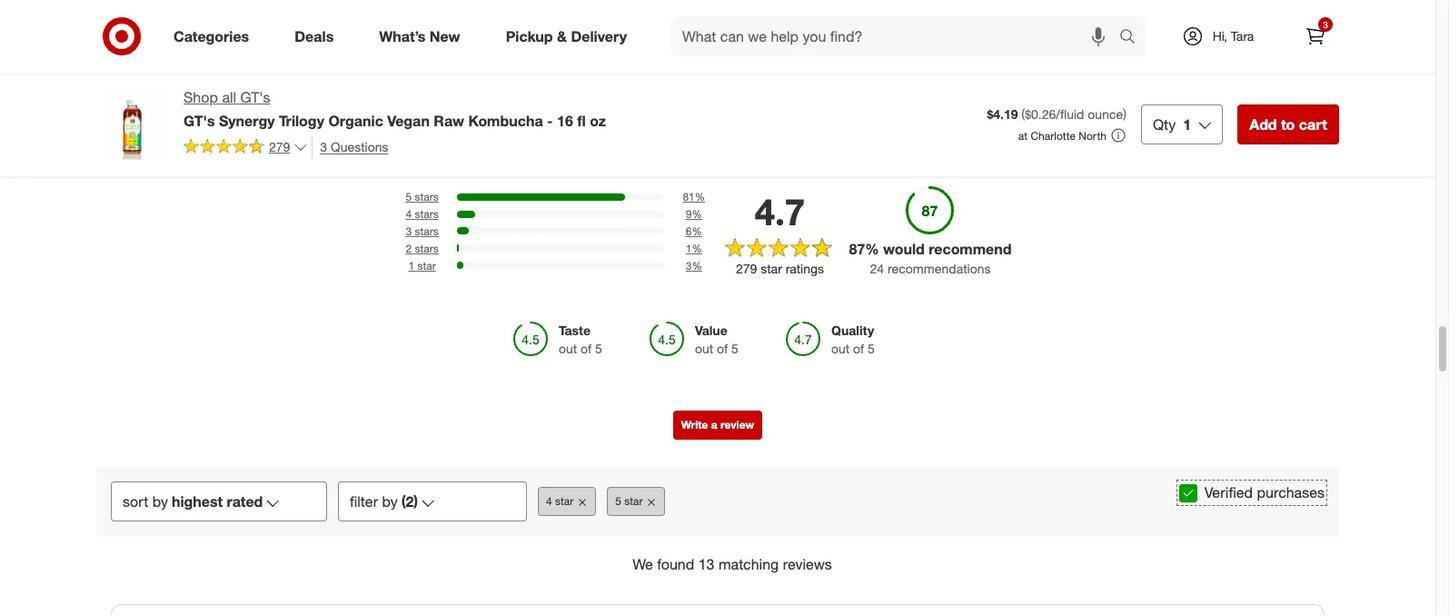 Task type: locate. For each thing, give the bounding box(es) containing it.
4 stars from the top
[[415, 242, 439, 255]]

add to cart
[[1250, 115, 1328, 133]]

of for value
[[717, 341, 728, 356]]

quality out of 5
[[832, 323, 875, 356]]

% up 3 %
[[692, 242, 703, 255]]

3 up 2 on the left top
[[406, 224, 412, 238]]

0 vertical spatial gt's
[[240, 88, 270, 106]]

1 %
[[686, 242, 703, 255]]

by right 'sort'
[[153, 493, 168, 511]]

3 inside 3 questions 'link'
[[320, 139, 327, 154]]

by left (2)
[[382, 493, 398, 511]]

$4.19
[[988, 106, 1019, 122]]

pickup
[[506, 27, 553, 45]]

stars up "4 stars"
[[415, 190, 439, 204]]

9
[[686, 207, 692, 221]]

out
[[559, 341, 577, 356], [695, 341, 714, 356], [832, 341, 850, 356]]

1 horizontal spatial 1
[[686, 242, 692, 255]]

1 by from the left
[[153, 493, 168, 511]]

4 down the 5 stars
[[406, 207, 412, 221]]

1 vertical spatial 279
[[736, 261, 758, 276]]

% up the 24 on the top
[[866, 240, 880, 258]]

stars down the 5 stars
[[415, 207, 439, 221]]

shop all gt's gt's synergy trilogy organic vegan raw kombucha - 16 fl oz
[[184, 88, 606, 130]]

value out of 5
[[695, 323, 739, 356]]

% up 1 %
[[692, 224, 703, 238]]

3 of from the left
[[854, 341, 865, 356]]

3 for 3 questions
[[320, 139, 327, 154]]

value
[[695, 323, 728, 338]]

2 stars from the top
[[415, 207, 439, 221]]

1 vertical spatial 4
[[546, 495, 552, 508]]

0 vertical spatial 4
[[406, 207, 412, 221]]

star left 5 star
[[555, 495, 574, 508]]

1 stars from the top
[[415, 190, 439, 204]]

279 star ratings
[[736, 261, 825, 276]]

what's
[[379, 27, 426, 45]]

2
[[406, 242, 412, 255]]

gt's down shop
[[184, 112, 215, 130]]

% up the 9 %
[[695, 190, 706, 204]]

out inside taste out of 5
[[559, 341, 577, 356]]

quality
[[832, 323, 875, 338]]

279 down trilogy
[[269, 139, 290, 155]]

279
[[269, 139, 290, 155], [736, 261, 758, 276]]

star
[[418, 259, 436, 272], [761, 261, 783, 276], [555, 495, 574, 508], [625, 495, 643, 508]]

all
[[222, 88, 236, 106]]

we
[[633, 556, 653, 574]]

81
[[683, 190, 695, 204]]

% up 6 %
[[692, 207, 703, 221]]

star inside 4 star button
[[555, 495, 574, 508]]

1 right qty
[[1184, 115, 1192, 133]]

81 %
[[683, 190, 706, 204]]

% down 1 %
[[692, 259, 703, 272]]

oz
[[590, 112, 606, 130]]

highest
[[172, 493, 223, 511]]

stars down "4 stars"
[[415, 224, 439, 238]]

0 horizontal spatial gt's
[[184, 112, 215, 130]]

4 for 4 stars
[[406, 207, 412, 221]]

0 vertical spatial &
[[557, 27, 567, 45]]

3 stars
[[406, 224, 439, 238]]

0 vertical spatial 279
[[269, 139, 290, 155]]

1 for star
[[409, 259, 415, 272]]

279 for 279
[[269, 139, 290, 155]]

add to cart button
[[1238, 104, 1340, 144]]

1 horizontal spatial by
[[382, 493, 398, 511]]

0 horizontal spatial 4
[[406, 207, 412, 221]]

star down "2 stars" at the top left of the page
[[418, 259, 436, 272]]

star for 4
[[555, 495, 574, 508]]

1 down the 6
[[686, 242, 692, 255]]

% inside 87 % would recommend 24 recommendations
[[866, 240, 880, 258]]

1 of from the left
[[581, 341, 592, 356]]

1 horizontal spatial &
[[740, 127, 754, 152]]

of down taste
[[581, 341, 592, 356]]

reviews
[[783, 556, 833, 574]]

4 star button
[[538, 487, 597, 516]]

verified purchases
[[1205, 484, 1325, 502]]

of for taste
[[581, 341, 592, 356]]

to
[[1282, 115, 1296, 133]]

-
[[547, 112, 553, 130]]

deals link
[[279, 16, 357, 56]]

0 horizontal spatial of
[[581, 341, 592, 356]]

out down taste
[[559, 341, 577, 356]]

What can we help you find? suggestions appear below search field
[[672, 16, 1125, 56]]

tara
[[1232, 28, 1255, 44]]

13
[[699, 556, 715, 574]]

recommendations
[[888, 261, 991, 277]]

5 inside taste out of 5
[[596, 341, 603, 356]]

of down 'value'
[[717, 341, 728, 356]]

$0.26
[[1026, 106, 1057, 122]]

3 inside 3 link
[[1324, 19, 1329, 30]]

purchases
[[1258, 484, 1325, 502]]

out for taste out of 5
[[559, 341, 577, 356]]

2 out from the left
[[695, 341, 714, 356]]

1 horizontal spatial out
[[695, 341, 714, 356]]

1 horizontal spatial 4
[[546, 495, 552, 508]]

raw
[[434, 112, 465, 130]]

2 horizontal spatial 1
[[1184, 115, 1192, 133]]

0 horizontal spatial by
[[153, 493, 168, 511]]

3 down 1 %
[[686, 259, 692, 272]]

star up we
[[625, 495, 643, 508]]

4 left 5 star
[[546, 495, 552, 508]]

1 vertical spatial gt's
[[184, 112, 215, 130]]

5 inside button
[[616, 495, 622, 508]]

stars
[[415, 190, 439, 204], [415, 207, 439, 221], [415, 224, 439, 238], [415, 242, 439, 255]]

out down quality at the right bottom of the page
[[832, 341, 850, 356]]

gt's up the "synergy"
[[240, 88, 270, 106]]

2 by from the left
[[382, 493, 398, 511]]

stars for 3 stars
[[415, 224, 439, 238]]

reviews
[[760, 127, 843, 152]]

3 down trilogy
[[320, 139, 327, 154]]

5 star button
[[607, 487, 666, 516]]

1 horizontal spatial 279
[[736, 261, 758, 276]]

1 down 2 on the left top
[[409, 259, 415, 272]]

found
[[657, 556, 695, 574]]

1 vertical spatial &
[[740, 127, 754, 152]]

(
[[1022, 106, 1026, 122]]

3 for 3 stars
[[406, 224, 412, 238]]

%
[[695, 190, 706, 204], [692, 207, 703, 221], [692, 224, 703, 238], [866, 240, 880, 258], [692, 242, 703, 255], [692, 259, 703, 272]]

0 horizontal spatial out
[[559, 341, 577, 356]]

out inside quality out of 5
[[832, 341, 850, 356]]

star for 1
[[418, 259, 436, 272]]

of inside taste out of 5
[[581, 341, 592, 356]]

2 horizontal spatial out
[[832, 341, 850, 356]]

5 inside value out of 5
[[732, 341, 739, 356]]

2 vertical spatial 1
[[409, 259, 415, 272]]

3 right tara
[[1324, 19, 1329, 30]]

1 horizontal spatial of
[[717, 341, 728, 356]]

of inside quality out of 5
[[854, 341, 865, 356]]

pickup & delivery link
[[491, 16, 650, 56]]

by for sort by
[[153, 493, 168, 511]]

north
[[1079, 129, 1107, 143]]

shop
[[184, 88, 218, 106]]

279 right 3 %
[[736, 261, 758, 276]]

out inside value out of 5
[[695, 341, 714, 356]]

matching
[[719, 556, 779, 574]]

of down quality at the right bottom of the page
[[854, 341, 865, 356]]

5
[[406, 190, 412, 204], [596, 341, 603, 356], [732, 341, 739, 356], [868, 341, 875, 356], [616, 495, 622, 508]]

0 horizontal spatial 1
[[409, 259, 415, 272]]

4 inside button
[[546, 495, 552, 508]]

& right the ratings
[[740, 127, 754, 152]]

3 out from the left
[[832, 341, 850, 356]]

stars up the 1 star
[[415, 242, 439, 255]]

out down 'value'
[[695, 341, 714, 356]]

(2)
[[402, 493, 418, 511]]

3 stars from the top
[[415, 224, 439, 238]]

0 horizontal spatial 279
[[269, 139, 290, 155]]

of inside value out of 5
[[717, 341, 728, 356]]

write a review
[[682, 418, 755, 432]]

1 horizontal spatial gt's
[[240, 88, 270, 106]]

gt's
[[240, 88, 270, 106], [184, 112, 215, 130]]

star inside 5 star button
[[625, 495, 643, 508]]

star left the ratings in the right of the page
[[761, 261, 783, 276]]

& right the pickup
[[557, 27, 567, 45]]

2 horizontal spatial of
[[854, 341, 865, 356]]

1 out from the left
[[559, 341, 577, 356]]

5 inside quality out of 5
[[868, 341, 875, 356]]

Verified purchases checkbox
[[1180, 484, 1198, 502]]

2 of from the left
[[717, 341, 728, 356]]

qty 1
[[1154, 115, 1192, 133]]

% for 1
[[692, 242, 703, 255]]

3 for 3 %
[[686, 259, 692, 272]]

&
[[557, 27, 567, 45], [740, 127, 754, 152]]

6
[[686, 224, 692, 238]]

kombucha
[[469, 112, 543, 130]]

1 vertical spatial 1
[[686, 242, 692, 255]]



Task type: describe. For each thing, give the bounding box(es) containing it.
questions
[[331, 139, 389, 154]]

search
[[1112, 29, 1155, 47]]

write a review button
[[673, 411, 763, 440]]

fl
[[577, 112, 586, 130]]

3 questions
[[320, 139, 389, 154]]

synergy
[[219, 112, 275, 130]]

/fluid
[[1057, 106, 1085, 122]]

4 star
[[546, 495, 574, 508]]

5 for taste out of 5
[[596, 341, 603, 356]]

a
[[712, 418, 718, 432]]

filter
[[350, 493, 378, 511]]

star for 279
[[761, 261, 783, 276]]

vegan
[[388, 112, 430, 130]]

out for quality out of 5
[[832, 341, 850, 356]]

star for 5
[[625, 495, 643, 508]]

filter by (2)
[[350, 493, 418, 511]]

% for 9
[[692, 207, 703, 221]]

charlotte
[[1031, 129, 1076, 143]]

87
[[850, 240, 866, 258]]

87 % would recommend 24 recommendations
[[850, 240, 1012, 277]]

categories link
[[158, 16, 272, 56]]

recommend
[[929, 240, 1012, 258]]

qty
[[1154, 115, 1177, 133]]

of for quality
[[854, 341, 865, 356]]

sort
[[123, 493, 149, 511]]

4.7
[[755, 190, 806, 233]]

% for 81
[[695, 190, 706, 204]]

% for 6
[[692, 224, 703, 238]]

image of gt's synergy trilogy organic vegan raw kombucha - 16 fl oz image
[[96, 87, 169, 160]]

16
[[557, 112, 573, 130]]

new
[[430, 27, 461, 45]]

we found 13 matching reviews
[[633, 556, 833, 574]]

5 stars
[[406, 190, 439, 204]]

3 %
[[686, 259, 703, 272]]

ratings
[[658, 127, 734, 152]]

review
[[721, 418, 755, 432]]

5 for value out of 5
[[732, 341, 739, 356]]

out for value out of 5
[[695, 341, 714, 356]]

0 vertical spatial 1
[[1184, 115, 1192, 133]]

4 stars
[[406, 207, 439, 221]]

3 link
[[1296, 16, 1336, 56]]

organic
[[329, 112, 383, 130]]

delivery
[[571, 27, 627, 45]]

1 star
[[409, 259, 436, 272]]

3 questions link
[[312, 137, 389, 158]]

would
[[884, 240, 925, 258]]

5 star
[[616, 495, 643, 508]]

9 %
[[686, 207, 703, 221]]

cart
[[1300, 115, 1328, 133]]

at
[[1019, 129, 1028, 143]]

ounce
[[1088, 106, 1124, 122]]

24
[[870, 261, 885, 277]]

0 horizontal spatial &
[[557, 27, 567, 45]]

categories
[[174, 27, 249, 45]]

ratings
[[786, 261, 825, 276]]

what's new link
[[364, 16, 483, 56]]

guest
[[593, 127, 652, 152]]

1 for %
[[686, 242, 692, 255]]

279 link
[[184, 137, 308, 159]]

taste out of 5
[[559, 323, 603, 356]]

3 for 3
[[1324, 19, 1329, 30]]

rated
[[227, 493, 263, 511]]

trilogy
[[279, 112, 324, 130]]

stars for 5 stars
[[415, 190, 439, 204]]

verified
[[1205, 484, 1254, 502]]

pickup & delivery
[[506, 27, 627, 45]]

hi, tara
[[1213, 28, 1255, 44]]

sort by highest rated
[[123, 493, 263, 511]]

hi,
[[1213, 28, 1228, 44]]

$4.19 ( $0.26 /fluid ounce )
[[988, 106, 1127, 122]]

4 for 4 star
[[546, 495, 552, 508]]

guest ratings & reviews
[[593, 127, 843, 152]]

% for 3
[[692, 259, 703, 272]]

6 %
[[686, 224, 703, 238]]

% for 87
[[866, 240, 880, 258]]

279 for 279 star ratings
[[736, 261, 758, 276]]

what's new
[[379, 27, 461, 45]]

add
[[1250, 115, 1278, 133]]

by for filter by
[[382, 493, 398, 511]]

taste
[[559, 323, 591, 338]]

stars for 2 stars
[[415, 242, 439, 255]]

5 for quality out of 5
[[868, 341, 875, 356]]

2 stars
[[406, 242, 439, 255]]

search button
[[1112, 16, 1155, 60]]

write
[[682, 418, 709, 432]]

at charlotte north
[[1019, 129, 1107, 143]]

)
[[1124, 106, 1127, 122]]

stars for 4 stars
[[415, 207, 439, 221]]



Task type: vqa. For each thing, say whether or not it's contained in the screenshot.
FILTER BY (2)
yes



